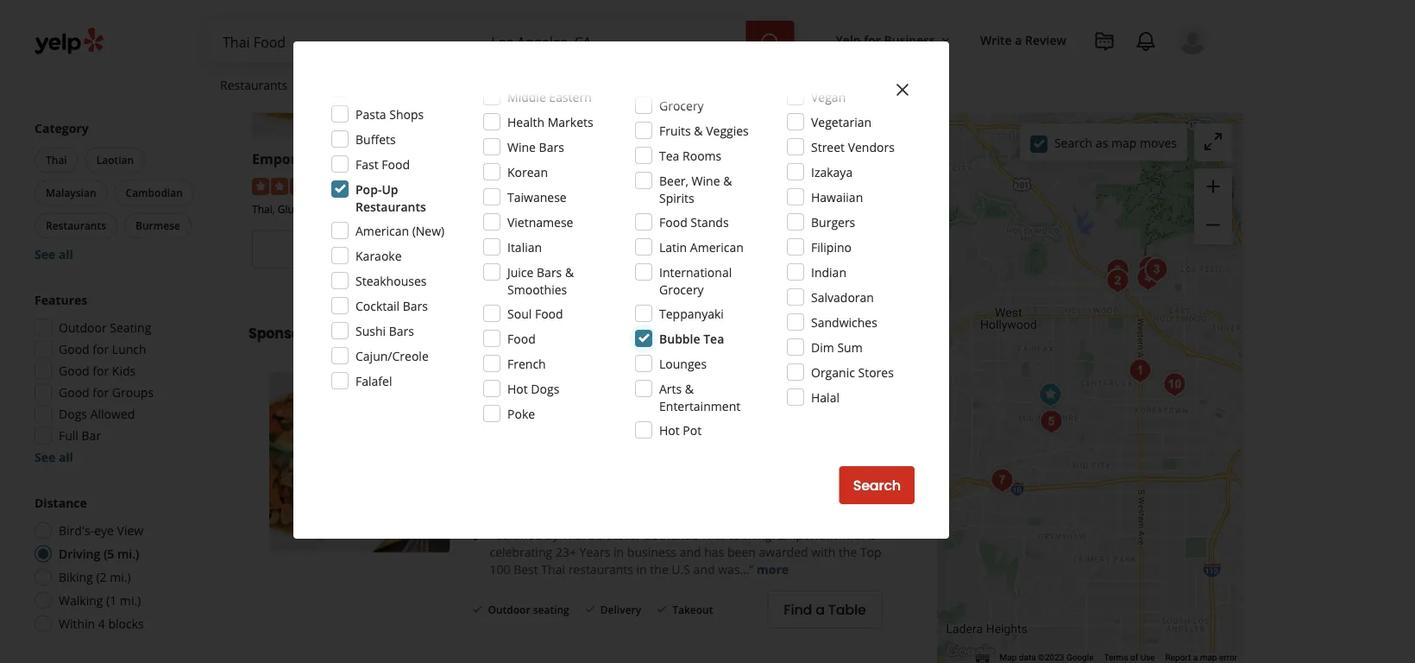 Task type: vqa. For each thing, say whether or not it's contained in the screenshot.
the mi.) related to Driving (5 mi.)
yes



Task type: describe. For each thing, give the bounding box(es) containing it.
taiwanese
[[508, 189, 567, 205]]

4.7 star rating image
[[472, 178, 565, 195]]

stands
[[691, 214, 729, 230]]

0 horizontal spatial american
[[356, 222, 409, 239]]

16 checkmark v2 image
[[655, 602, 669, 616]]

vietnamese
[[508, 214, 574, 230]]

business
[[627, 544, 677, 560]]

pm for view website
[[831, 269, 849, 285]]

my thai kitchen image
[[1158, 367, 1193, 402]]

24 chevron down v2 image
[[291, 75, 312, 95]]

been
[[728, 544, 756, 560]]

vegetarian
[[812, 114, 872, 130]]

0 vertical spatial in
[[614, 544, 624, 560]]

fast
[[356, 156, 379, 172]]

0 horizontal spatial the
[[650, 561, 669, 577]]

previous image
[[276, 452, 297, 472]]

search dialog
[[0, 0, 1416, 663]]

for for kids
[[93, 363, 109, 379]]

good for good for dinner
[[59, 52, 90, 68]]

terms of use link
[[1105, 652, 1156, 663]]

user actions element
[[822, 22, 1233, 128]]

thai right hot dogs
[[565, 372, 602, 395]]

zoom in image
[[1203, 176, 1224, 197]]

poke
[[508, 405, 535, 422]]

italian
[[508, 239, 542, 255]]

bird's-
[[59, 522, 94, 539]]

until 11:00 pm
[[333, 269, 413, 285]]

cooking.
[[728, 526, 775, 543]]

of
[[1131, 652, 1139, 663]]

falafel
[[356, 373, 392, 389]]

thai button
[[35, 147, 78, 173]]

laotian
[[96, 153, 134, 167]]

fruits & veggies
[[660, 122, 749, 139]]

distance
[[35, 495, 87, 511]]

notifications image
[[1136, 31, 1157, 52]]

16 checkmark v2 image for delivery
[[583, 602, 597, 616]]

kids
[[112, 363, 136, 379]]

see all for features
[[35, 449, 73, 465]]

indian
[[812, 264, 847, 280]]

4.1 star rating image
[[692, 178, 785, 195]]

map for moves
[[1112, 134, 1137, 151]]

halal
[[812, 389, 840, 405]]

hot pot
[[660, 422, 702, 438]]

thaibento link
[[472, 149, 543, 168]]

1 horizontal spatial tea
[[704, 330, 725, 347]]

middle
[[508, 88, 546, 105]]

reviews) down the arts
[[622, 400, 668, 417]]

map region
[[720, 101, 1383, 663]]

group containing category
[[31, 120, 214, 263]]

12:30
[[581, 269, 612, 285]]

& inside beer, wine & spirits
[[724, 172, 732, 189]]

16 info v2 image
[[380, 326, 394, 340]]

business categories element
[[206, 62, 1209, 112]]

option group containing distance
[[29, 494, 214, 638]]

zoom out image
[[1203, 214, 1224, 235]]

salad, soup, thai
[[692, 202, 774, 216]]

good for dinner
[[59, 52, 151, 68]]

order now link for emporium thai
[[252, 230, 458, 268]]

teppanyaki
[[660, 305, 724, 322]]

good for kids
[[59, 363, 136, 379]]

dogs allowed
[[59, 406, 135, 422]]

buffets
[[356, 131, 396, 147]]

juice
[[508, 264, 534, 280]]

(3.7k reviews)
[[592, 400, 668, 417]]

thai down 23+
[[542, 561, 565, 577]]

ruen pair image
[[1133, 251, 1167, 285]]

thai up 23+
[[562, 526, 586, 543]]

thai touch restaurant
[[692, 149, 848, 168]]

biking
[[59, 569, 93, 585]]

order now for thaibento
[[539, 240, 611, 259]]

dim
[[812, 339, 835, 355]]

restaurant
[[770, 149, 848, 168]]

order now link for thaibento
[[472, 230, 678, 268]]

good for groups
[[59, 384, 154, 401]]

wine inside beer, wine & spirits
[[692, 172, 720, 189]]

seating
[[110, 319, 151, 336]]

1 horizontal spatial noodles
[[474, 428, 517, 442]]

report
[[1166, 652, 1192, 663]]

write a review
[[981, 31, 1067, 48]]

burmese button
[[124, 213, 192, 239]]

restaurants inside search dialog
[[356, 198, 426, 215]]

has
[[705, 544, 725, 560]]

order for emporium thai
[[319, 240, 358, 259]]

16 chevron down v2 image
[[939, 33, 953, 47]]

burgers
[[812, 214, 856, 230]]

for for groups
[[93, 384, 109, 401]]

search for search as map moves
[[1055, 134, 1093, 151]]

search image
[[760, 32, 781, 53]]

thaibento
[[472, 149, 543, 168]]

write
[[981, 31, 1012, 48]]

(1
[[106, 592, 117, 609]]

0 horizontal spatial emporium
[[252, 149, 324, 168]]

0 horizontal spatial 4 star rating image
[[252, 178, 345, 195]]

thai left is
[[841, 526, 865, 543]]

offers
[[59, 30, 94, 47]]

french
[[508, 355, 546, 372]]

u.s
[[672, 561, 691, 577]]

filipino
[[812, 239, 852, 255]]

bubble tea
[[660, 330, 725, 347]]

outdoor for outdoor seating
[[59, 319, 107, 336]]

11:00
[[361, 269, 392, 285]]

hae ha heng thai bistro image
[[1123, 354, 1158, 388]]

organic stores
[[812, 364, 894, 380]]

terms of use
[[1105, 652, 1156, 663]]

outdoor seating
[[488, 602, 570, 616]]

see all button for category
[[35, 246, 73, 262]]

dogs inside 'group'
[[59, 406, 87, 422]]

izakaya
[[812, 164, 853, 180]]

thai up 4.0
[[327, 149, 357, 168]]

write a review link
[[974, 24, 1074, 55]]

reviews) right (600
[[840, 177, 886, 193]]

full
[[59, 427, 78, 444]]

emporium inside "certified by thai select for authentic thai cooking. emporium thai is celebrating 23+ years in business and has been awarded with the top 100 best thai restaurants in the u.s and was…"
[[778, 526, 838, 543]]

farmhouse kitchen thai cuisine image
[[985, 463, 1020, 498]]

0 vertical spatial wine
[[508, 139, 536, 155]]

order for thaibento
[[539, 240, 578, 259]]

yelp for business
[[836, 31, 936, 48]]

cajun/creole
[[356, 347, 429, 364]]

now for thaibento
[[581, 240, 611, 259]]

mi.) for biking (2 mi.)
[[110, 569, 131, 585]]

juice bars & smoothies
[[508, 264, 574, 297]]

features
[[35, 292, 87, 308]]

malaysian
[[46, 186, 96, 200]]

0 horizontal spatial takeout
[[97, 30, 142, 47]]

1 vertical spatial 4 star rating image
[[471, 401, 564, 418]]

street vendors
[[812, 139, 895, 155]]

restaurants for restaurants "link"
[[220, 76, 288, 93]]

1 vertical spatial and
[[694, 561, 715, 577]]

soul
[[508, 305, 532, 322]]

by
[[545, 526, 559, 543]]

table
[[829, 600, 866, 620]]

search button
[[840, 466, 915, 504]]

latin american
[[660, 239, 744, 255]]

until for order
[[333, 269, 358, 285]]

malaysian button
[[35, 180, 108, 206]]

thai down the 4.7 star rating 'image'
[[472, 202, 492, 216]]

2 until from the left
[[552, 269, 578, 285]]

restaurants for restaurants button
[[46, 218, 106, 233]]

1 vertical spatial emporium thai
[[471, 372, 602, 395]]

4.1
[[792, 177, 809, 193]]

until for view
[[776, 269, 801, 285]]

16 checkmark v2 image for outdoor seating
[[471, 602, 485, 616]]

lunch
[[112, 341, 146, 357]]

food down spirits at the top left of page
[[660, 214, 688, 230]]

international grocery
[[660, 264, 732, 297]]

slideshow element
[[269, 372, 450, 553]]

map
[[1000, 652, 1017, 663]]

westwood
[[638, 428, 697, 444]]

reservations
[[59, 9, 131, 25]]

0 horizontal spatial view
[[117, 522, 143, 539]]

years
[[580, 544, 611, 560]]

free,
[[313, 202, 337, 216]]

yelp for business button
[[829, 24, 960, 55]]

within
[[59, 616, 95, 632]]

grocery inside international grocery
[[660, 281, 704, 297]]

sandwiches
[[812, 314, 878, 330]]



Task type: locate. For each thing, give the bounding box(es) containing it.
view inside view website "link"
[[749, 240, 782, 259]]

for up good for kids
[[93, 341, 109, 357]]

view right eye
[[117, 522, 143, 539]]

order now link up "open until 12:30 am"
[[472, 230, 678, 268]]

0 horizontal spatial search
[[854, 476, 901, 495]]

see all button for features
[[35, 449, 73, 465]]

a right write
[[1016, 31, 1023, 48]]

now up 12:30
[[581, 240, 611, 259]]

spicy sugar thai - midcity image
[[1035, 404, 1069, 439]]

0 horizontal spatial order
[[319, 240, 358, 259]]

1 horizontal spatial the
[[839, 544, 858, 560]]

and up u.s
[[680, 544, 702, 560]]

1 see from the top
[[35, 246, 55, 262]]

0 horizontal spatial now
[[361, 240, 391, 259]]

2 now from the left
[[581, 240, 611, 259]]

pm for order now
[[395, 269, 413, 285]]

emporium thai image
[[269, 372, 450, 553]]

(600
[[812, 177, 837, 193]]

16 checkmark v2 image left "delivery"
[[583, 602, 597, 616]]

1 until from the left
[[333, 269, 358, 285]]

16 speech v2 image
[[471, 528, 485, 542]]

0 vertical spatial outdoor
[[59, 319, 107, 336]]

order now up "open until 12:30 am"
[[539, 240, 611, 259]]

veggies
[[706, 122, 749, 139]]

0 horizontal spatial tea
[[660, 147, 680, 164]]

4 star rating image up gluten-
[[252, 178, 345, 195]]

tea rooms
[[660, 147, 722, 164]]

a for find
[[816, 600, 825, 620]]

1 horizontal spatial pm
[[831, 269, 849, 285]]

0 vertical spatial tea
[[660, 147, 680, 164]]

24 chevron down v2 image
[[553, 75, 574, 95]]

1 vertical spatial mi.)
[[110, 569, 131, 585]]

search inside button
[[854, 476, 901, 495]]

expand map image
[[1203, 131, 1224, 152]]

mi.) right (5
[[117, 546, 139, 562]]

16 checkmark v2 image
[[471, 602, 485, 616], [583, 602, 597, 616]]

see all down 'full'
[[35, 449, 73, 465]]

and down has
[[694, 561, 715, 577]]

restaurants inside button
[[46, 218, 106, 233]]

1 horizontal spatial order now
[[539, 240, 611, 259]]

arts & entertainment
[[660, 380, 741, 414]]

1 vertical spatial dogs
[[59, 406, 87, 422]]

see up distance
[[35, 449, 55, 465]]

1 horizontal spatial american
[[690, 239, 744, 255]]

1 horizontal spatial order now link
[[472, 230, 678, 268]]

mi.) right (2
[[110, 569, 131, 585]]

see for features
[[35, 449, 55, 465]]

0 horizontal spatial in
[[614, 544, 624, 560]]

outdoor seating
[[59, 319, 151, 336]]

1 order now link from the left
[[252, 230, 458, 268]]

see down restaurants button
[[35, 246, 55, 262]]

order now up until 11:00 pm on the left top
[[319, 240, 391, 259]]

emporium thai down french
[[471, 372, 602, 395]]

select
[[589, 526, 622, 543]]

for down good for lunch
[[93, 363, 109, 379]]

for inside button
[[864, 31, 881, 48]]

2 horizontal spatial until
[[776, 269, 801, 285]]

mi.) for driving (5 mi.)
[[117, 546, 139, 562]]

0 horizontal spatial order now link
[[252, 230, 458, 268]]

thai down category
[[46, 153, 67, 167]]

thai
[[327, 149, 357, 168], [692, 149, 722, 168], [46, 153, 67, 167], [472, 202, 492, 216], [753, 202, 774, 216], [565, 372, 602, 395], [562, 526, 586, 543], [701, 526, 725, 543], [841, 526, 865, 543], [542, 561, 565, 577]]

2 order now link from the left
[[472, 230, 678, 268]]

1 horizontal spatial order
[[539, 240, 578, 259]]

view left website
[[749, 240, 782, 259]]

2 all from the top
[[59, 449, 73, 465]]

the down the business
[[650, 561, 669, 577]]

1 horizontal spatial takeout
[[673, 602, 713, 616]]

order up "open until 12:30 am"
[[539, 240, 578, 259]]

map right the as
[[1112, 134, 1137, 151]]

2 vertical spatial mi.)
[[120, 592, 141, 609]]

biking (2 mi.)
[[59, 569, 131, 585]]

the left the top
[[839, 544, 858, 560]]

emporium thai
[[252, 149, 357, 168], [471, 372, 602, 395]]

1 vertical spatial map
[[1201, 652, 1218, 663]]

0 horizontal spatial pm
[[395, 269, 413, 285]]

0 vertical spatial all
[[59, 246, 73, 262]]

group
[[31, 120, 214, 263], [1195, 168, 1233, 244], [29, 291, 214, 466]]

1 vertical spatial all
[[59, 449, 73, 465]]

outdoor inside 'group'
[[59, 319, 107, 336]]

1 horizontal spatial map
[[1201, 652, 1218, 663]]

dogs up 'full'
[[59, 406, 87, 422]]

mi.)
[[117, 546, 139, 562], [110, 569, 131, 585], [120, 592, 141, 609]]

0 vertical spatial search
[[1055, 134, 1093, 151]]

1 see all button from the top
[[35, 246, 73, 262]]

0 horizontal spatial hot
[[508, 380, 528, 397]]

2 16 checkmark v2 image from the left
[[583, 602, 597, 616]]

good
[[59, 52, 90, 68], [59, 341, 90, 357], [59, 363, 90, 379], [59, 384, 90, 401]]

(3.7k inside (3.7k reviews) link
[[592, 400, 619, 417]]

0 vertical spatial mi.)
[[117, 546, 139, 562]]

for for dinner
[[93, 52, 109, 68]]

tea up beer,
[[660, 147, 680, 164]]

wine down health
[[508, 139, 536, 155]]

0 horizontal spatial (3.7k
[[372, 177, 399, 193]]

1 horizontal spatial emporium thai link
[[471, 372, 602, 395]]

all down 'full'
[[59, 449, 73, 465]]

& right fruits
[[694, 122, 703, 139]]

noodles down poke
[[474, 428, 517, 442]]

restaurants down up
[[356, 198, 426, 215]]

rooms
[[683, 147, 722, 164]]

reviews) right up
[[403, 177, 449, 193]]

& inside juice bars & smoothies
[[565, 264, 574, 280]]

2 order now from the left
[[539, 240, 611, 259]]

fast food
[[356, 156, 410, 172]]

1 horizontal spatial now
[[581, 240, 611, 259]]

1 vertical spatial takeout
[[673, 602, 713, 616]]

bars inside juice bars & smoothies
[[537, 264, 562, 280]]

all for features
[[59, 449, 73, 465]]

latin
[[660, 239, 687, 255]]

until left the 11:00
[[333, 269, 358, 285]]

0 vertical spatial emporium thai link
[[252, 149, 357, 168]]

for
[[864, 31, 881, 48], [93, 52, 109, 68], [93, 341, 109, 357], [93, 363, 109, 379], [93, 384, 109, 401], [625, 526, 642, 543]]

0 horizontal spatial emporium thai link
[[252, 149, 357, 168]]

a right the report
[[1194, 652, 1198, 663]]

in down the business
[[637, 561, 647, 577]]

use
[[1141, 652, 1156, 663]]

bars for sushi
[[389, 322, 414, 339]]

1 16 checkmark v2 image from the left
[[471, 602, 485, 616]]

see all down restaurants button
[[35, 246, 73, 262]]

bars up "cajun/creole"
[[389, 322, 414, 339]]

google image
[[942, 641, 999, 663]]

& right the arts
[[685, 380, 694, 397]]

0 vertical spatial map
[[1112, 134, 1137, 151]]

0 vertical spatial restaurants
[[220, 76, 288, 93]]

thai inside button
[[46, 153, 67, 167]]

good for good for groups
[[59, 384, 90, 401]]

good up good for kids
[[59, 341, 90, 357]]

4 good from the top
[[59, 384, 90, 401]]

is
[[868, 526, 877, 543]]

0 vertical spatial and
[[680, 544, 702, 560]]

1 pm from the left
[[395, 269, 413, 285]]

see for category
[[35, 246, 55, 262]]

for for business
[[864, 31, 881, 48]]

dogs down french
[[531, 380, 560, 397]]

emporium thai link
[[252, 149, 357, 168], [471, 372, 602, 395]]

until left 12:30
[[552, 269, 578, 285]]

until
[[333, 269, 358, 285], [552, 269, 578, 285], [776, 269, 801, 285]]

food up 4.0 (3.7k reviews)
[[382, 156, 410, 172]]

food down soul
[[508, 330, 536, 347]]

1 horizontal spatial 4 star rating image
[[471, 401, 564, 418]]

outdoor for outdoor seating
[[488, 602, 531, 616]]

blocks
[[108, 616, 144, 632]]

mi.) for walking (1 mi.)
[[120, 592, 141, 609]]

1 horizontal spatial emporium thai
[[471, 372, 602, 395]]

good down good for lunch
[[59, 363, 90, 379]]

1 vertical spatial see all button
[[35, 449, 73, 465]]

4 star rating image down hot dogs
[[471, 401, 564, 418]]

0 horizontal spatial wine
[[508, 139, 536, 155]]

sponsored results
[[249, 324, 377, 343]]

emporium thai link down french
[[471, 372, 602, 395]]

None search field
[[209, 21, 798, 62]]

1 good from the top
[[59, 52, 90, 68]]

1 horizontal spatial dogs
[[531, 380, 560, 397]]

a
[[1016, 31, 1023, 48], [816, 600, 825, 620], [1194, 652, 1198, 663]]

2 grocery from the top
[[660, 281, 704, 297]]

1 vertical spatial wine
[[692, 172, 720, 189]]

order now link
[[252, 230, 458, 268], [472, 230, 678, 268]]

now
[[361, 240, 391, 259], [581, 240, 611, 259]]

for for lunch
[[93, 341, 109, 357]]

allowed
[[90, 406, 135, 422]]

1 vertical spatial (3.7k
[[592, 400, 619, 417]]

1 order from the left
[[319, 240, 358, 259]]

for up the business
[[625, 526, 642, 543]]

good down offers at the top
[[59, 52, 90, 68]]

16 checkmark v2 image left 'outdoor seating'
[[471, 602, 485, 616]]

option group
[[29, 494, 214, 638]]

group containing features
[[29, 291, 214, 466]]

2 see from the top
[[35, 449, 55, 465]]

keyboard shortcuts image
[[976, 654, 990, 663]]

dim sum
[[812, 339, 863, 355]]

good for good for kids
[[59, 363, 90, 379]]

2 vertical spatial emporium
[[778, 526, 838, 543]]

terms
[[1105, 652, 1129, 663]]

map left error
[[1201, 652, 1218, 663]]

see
[[35, 246, 55, 262], [35, 449, 55, 465]]

1 vertical spatial restaurants
[[356, 198, 426, 215]]

good up dogs allowed
[[59, 384, 90, 401]]

(36
[[592, 177, 610, 193]]

eastern
[[549, 88, 592, 105]]

1 grocery from the top
[[660, 97, 704, 114]]

2 pm from the left
[[831, 269, 849, 285]]

thai down fruits & veggies on the top of page
[[692, 149, 722, 168]]

sanamluang cafe hollywood image
[[1140, 253, 1174, 287]]

1 horizontal spatial until
[[552, 269, 578, 285]]

grocery down international
[[660, 281, 704, 297]]

0 horizontal spatial a
[[816, 600, 825, 620]]

pm right the 11:00
[[395, 269, 413, 285]]

am
[[615, 269, 633, 285]]

0 vertical spatial the
[[839, 544, 858, 560]]

wine down rooms
[[692, 172, 720, 189]]

1 vertical spatial in
[[637, 561, 647, 577]]

1 horizontal spatial restaurants
[[220, 76, 288, 93]]

walking (1 mi.)
[[59, 592, 141, 609]]

1 all from the top
[[59, 246, 73, 262]]

palms thai restaurant image
[[1101, 253, 1136, 288]]

0 vertical spatial takeout
[[97, 30, 142, 47]]

emporium down french
[[471, 372, 561, 395]]

now up the 11:00
[[361, 240, 391, 259]]

2 see all from the top
[[35, 449, 73, 465]]

restaurants down malaysian button on the top of page
[[46, 218, 106, 233]]

2 horizontal spatial restaurants
[[356, 198, 426, 215]]

for inside "certified by thai select for authentic thai cooking. emporium thai is celebrating 23+ years in business and has been awarded with the top 100 best thai restaurants in the u.s and was…"
[[625, 526, 642, 543]]

0 vertical spatial emporium thai
[[252, 149, 357, 168]]

close image
[[893, 79, 913, 100]]

bars down health markets
[[539, 139, 564, 155]]

2 vertical spatial restaurants
[[46, 218, 106, 233]]

a right find
[[816, 600, 825, 620]]

her thai image
[[1034, 378, 1068, 412]]

2 horizontal spatial emporium
[[778, 526, 838, 543]]

4
[[98, 616, 105, 632]]

hot for hot pot
[[660, 422, 680, 438]]

moves
[[1140, 134, 1178, 151]]

0 horizontal spatial restaurants
[[46, 218, 106, 233]]

1 vertical spatial hot
[[660, 422, 680, 438]]

& inside arts & entertainment
[[685, 380, 694, 397]]

a for report
[[1194, 652, 1198, 663]]

full bar
[[59, 427, 101, 444]]

offers takeout
[[59, 30, 142, 47]]

with
[[812, 544, 836, 560]]

auto services
[[474, 76, 550, 93]]

1 horizontal spatial wine
[[692, 172, 720, 189]]

tea down teppanyaki
[[704, 330, 725, 347]]

groups
[[112, 384, 154, 401]]

0 vertical spatial 4 star rating image
[[252, 178, 345, 195]]

0 horizontal spatial order now
[[319, 240, 391, 259]]

gluten-
[[278, 202, 313, 216]]

3 until from the left
[[776, 269, 801, 285]]

2 order from the left
[[539, 240, 578, 259]]

1 vertical spatial search
[[854, 476, 901, 495]]

0 horizontal spatial outdoor
[[59, 319, 107, 336]]

3 good from the top
[[59, 363, 90, 379]]

1 order now from the left
[[319, 240, 391, 259]]

1 vertical spatial noodles
[[474, 428, 517, 442]]

in down the select
[[614, 544, 624, 560]]

2 see all button from the top
[[35, 449, 73, 465]]

karaoke
[[356, 247, 402, 264]]

outdoor down 100
[[488, 602, 531, 616]]

search for search
[[854, 476, 901, 495]]

for down offers takeout
[[93, 52, 109, 68]]

hot for hot dogs
[[508, 380, 528, 397]]

stores
[[859, 364, 894, 380]]

see all
[[35, 246, 73, 262], [35, 449, 73, 465]]

0 vertical spatial dogs
[[531, 380, 560, 397]]

restaurants inside "link"
[[220, 76, 288, 93]]

2 good from the top
[[59, 341, 90, 357]]

& left 12:30
[[565, 264, 574, 280]]

sushi bars
[[356, 322, 414, 339]]

vegan
[[812, 88, 846, 105]]

american up karaoke
[[356, 222, 409, 239]]

1 vertical spatial the
[[650, 561, 669, 577]]

0 vertical spatial view
[[749, 240, 782, 259]]

1 see all from the top
[[35, 246, 73, 262]]

search left the as
[[1055, 134, 1093, 151]]

steakhouses
[[356, 272, 427, 289]]

1 vertical spatial tea
[[704, 330, 725, 347]]

map for error
[[1201, 652, 1218, 663]]

hawaiian
[[812, 189, 864, 205]]

0 horizontal spatial emporium thai
[[252, 149, 357, 168]]

all down restaurants button
[[59, 246, 73, 262]]

0 vertical spatial a
[[1016, 31, 1023, 48]]

korean
[[508, 164, 548, 180]]

thai right soup, at the right top of page
[[753, 202, 774, 216]]

until left 9:30
[[776, 269, 801, 285]]

food down smoothies
[[535, 305, 563, 322]]

0 horizontal spatial dogs
[[59, 406, 87, 422]]

0 vertical spatial see
[[35, 246, 55, 262]]

hot left "pot"
[[660, 422, 680, 438]]

for right yelp
[[864, 31, 881, 48]]

1 vertical spatial a
[[816, 600, 825, 620]]

thai up has
[[701, 526, 725, 543]]

search up is
[[854, 476, 901, 495]]

arts
[[660, 380, 682, 397]]

a for write
[[1016, 31, 1023, 48]]

all for category
[[59, 246, 73, 262]]

restaurants
[[220, 76, 288, 93], [356, 198, 426, 215], [46, 218, 106, 233]]

"certified
[[490, 526, 542, 543]]

see all for category
[[35, 246, 73, 262]]

4 star rating image
[[252, 178, 345, 195], [471, 401, 564, 418]]

eye
[[94, 522, 114, 539]]

0 vertical spatial grocery
[[660, 97, 704, 114]]

map
[[1112, 134, 1137, 151], [1201, 652, 1218, 663]]

for down good for kids
[[93, 384, 109, 401]]

1 horizontal spatial view
[[749, 240, 782, 259]]

order down free,
[[319, 240, 358, 259]]

driving (5 mi.)
[[59, 546, 139, 562]]

0 vertical spatial see all
[[35, 246, 73, 262]]

1 horizontal spatial emporium
[[471, 372, 561, 395]]

emporium up gluten-
[[252, 149, 324, 168]]

dogs inside search dialog
[[531, 380, 560, 397]]

1 horizontal spatial search
[[1055, 134, 1093, 151]]

bars for wine
[[539, 139, 564, 155]]

©2023
[[1039, 652, 1065, 663]]

2 vertical spatial a
[[1194, 652, 1198, 663]]

1 now from the left
[[361, 240, 391, 259]]

(3.7k
[[372, 177, 399, 193], [592, 400, 619, 417]]

see all button down restaurants button
[[35, 246, 73, 262]]

reviews) right (36
[[613, 177, 659, 193]]

bars for juice
[[537, 264, 562, 280]]

auto
[[474, 76, 501, 93]]

0 vertical spatial (3.7k
[[372, 177, 399, 193]]

view website
[[749, 240, 840, 259]]

hot up poke
[[508, 380, 528, 397]]

good for good for lunch
[[59, 341, 90, 357]]

bars for cocktail
[[403, 297, 428, 314]]

entertainment
[[660, 398, 741, 414]]

sponsored
[[249, 324, 323, 343]]

bars up smoothies
[[537, 264, 562, 280]]

0 horizontal spatial map
[[1112, 134, 1137, 151]]

report a map error
[[1166, 652, 1238, 663]]

order now for emporium thai
[[319, 240, 391, 259]]

emporium up with at the right bottom of the page
[[778, 526, 838, 543]]

0 vertical spatial noodles
[[340, 202, 380, 216]]

0 horizontal spatial noodles
[[340, 202, 380, 216]]

mi.) right (1
[[120, 592, 141, 609]]

salad,
[[692, 202, 721, 216]]

23+
[[556, 544, 577, 560]]

0 horizontal spatial 16 checkmark v2 image
[[471, 602, 485, 616]]

international
[[660, 264, 732, 280]]

0 vertical spatial see all button
[[35, 246, 73, 262]]

(36 reviews)
[[592, 177, 659, 193]]

now for emporium thai
[[361, 240, 391, 259]]

driving
[[59, 546, 100, 562]]

american down stands
[[690, 239, 744, 255]]

"certified by thai select for authentic thai cooking. emporium thai is celebrating 23+ years in business and has been awarded with the top 100 best thai restaurants in the u.s and was…"
[[490, 526, 882, 577]]

takeout right 16 checkmark v2 icon at the bottom of page
[[673, 602, 713, 616]]

pa ord noodle image
[[1131, 261, 1166, 296]]

takeout
[[97, 30, 142, 47], [673, 602, 713, 616]]

takeout up dinner
[[97, 30, 142, 47]]

grocery up fruits
[[660, 97, 704, 114]]

pm up salvadoran
[[831, 269, 849, 285]]

& down "touch"
[[724, 172, 732, 189]]

1 vertical spatial emporium
[[471, 372, 561, 395]]

within 4 blocks
[[59, 616, 144, 632]]

projects image
[[1095, 31, 1115, 52]]

thai,
[[252, 202, 275, 216]]

sum
[[838, 339, 863, 355]]

(5
[[104, 546, 114, 562]]

results
[[326, 324, 377, 343]]

1 horizontal spatial 16 checkmark v2 image
[[583, 602, 597, 616]]

1 horizontal spatial hot
[[660, 422, 680, 438]]

food stands
[[660, 214, 729, 230]]

until 9:30 pm
[[776, 269, 849, 285]]

noodles down the pop-
[[340, 202, 380, 216]]

reviews)
[[403, 177, 449, 193], [613, 177, 659, 193], [840, 177, 886, 193], [622, 400, 668, 417]]

1 vertical spatial outdoor
[[488, 602, 531, 616]]

data
[[1019, 652, 1037, 663]]

hoy-ka thai restaurant image
[[1101, 264, 1136, 298]]

1 horizontal spatial outdoor
[[488, 602, 531, 616]]

9:30
[[804, 269, 828, 285]]

restaurants left 24 chevron down v2 image
[[220, 76, 288, 93]]

0 vertical spatial emporium
[[252, 149, 324, 168]]

top
[[861, 544, 882, 560]]

1 vertical spatial see
[[35, 449, 55, 465]]



